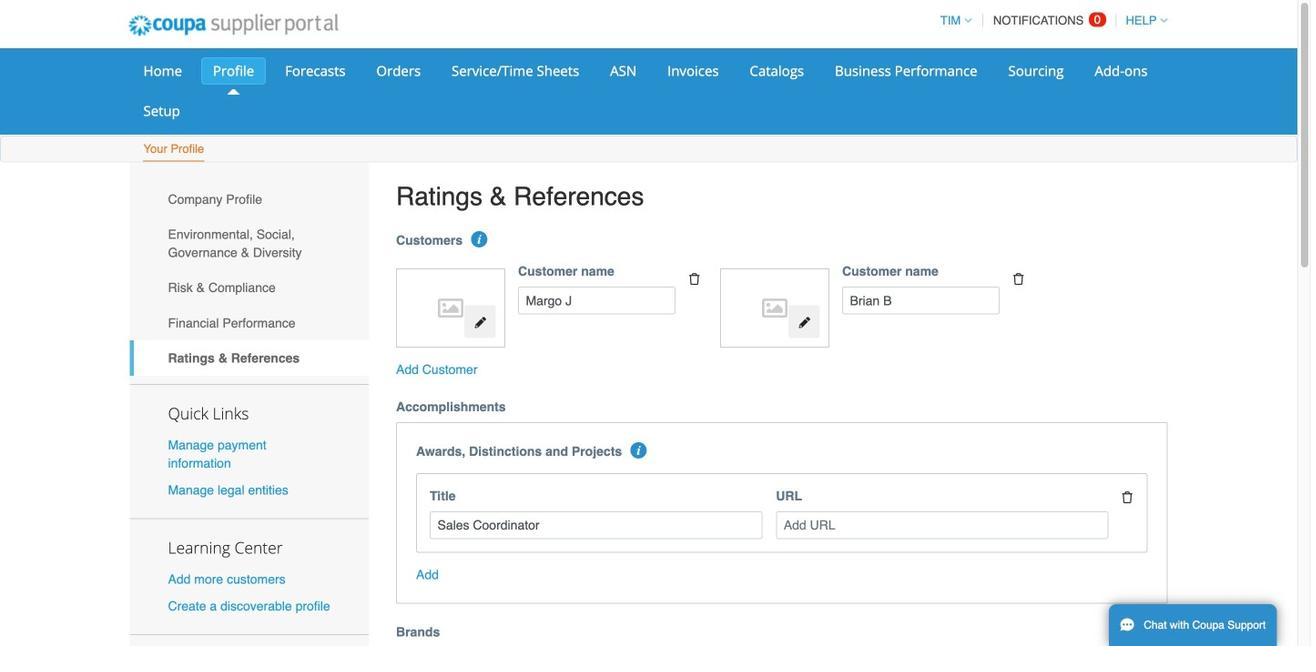 Task type: vqa. For each thing, say whether or not it's contained in the screenshot.
the Coupa Supplier Portal image
yes



Task type: describe. For each thing, give the bounding box(es) containing it.
additional information image
[[631, 443, 647, 459]]

Add URL text field
[[776, 512, 1109, 540]]

2 logo image from the left
[[730, 278, 820, 338]]

coupa supplier portal image
[[116, 3, 351, 48]]



Task type: locate. For each thing, give the bounding box(es) containing it.
1 logo image from the left
[[406, 278, 496, 338]]

navigation
[[933, 3, 1168, 38]]

additional information image
[[471, 231, 488, 248]]

0 horizontal spatial logo image
[[406, 278, 496, 338]]

1 horizontal spatial change image image
[[798, 316, 811, 329]]

2 change image image from the left
[[798, 316, 811, 329]]

logo image
[[406, 278, 496, 338], [730, 278, 820, 338]]

change image image for 1st logo from left
[[474, 316, 487, 329]]

0 horizontal spatial change image image
[[474, 316, 487, 329]]

change image image
[[474, 316, 487, 329], [798, 316, 811, 329]]

1 change image image from the left
[[474, 316, 487, 329]]

Add title text field
[[430, 512, 763, 540]]

None text field
[[518, 287, 676, 315], [842, 287, 1000, 315], [518, 287, 676, 315], [842, 287, 1000, 315]]

1 horizontal spatial logo image
[[730, 278, 820, 338]]

change image image for 2nd logo from the left
[[798, 316, 811, 329]]



